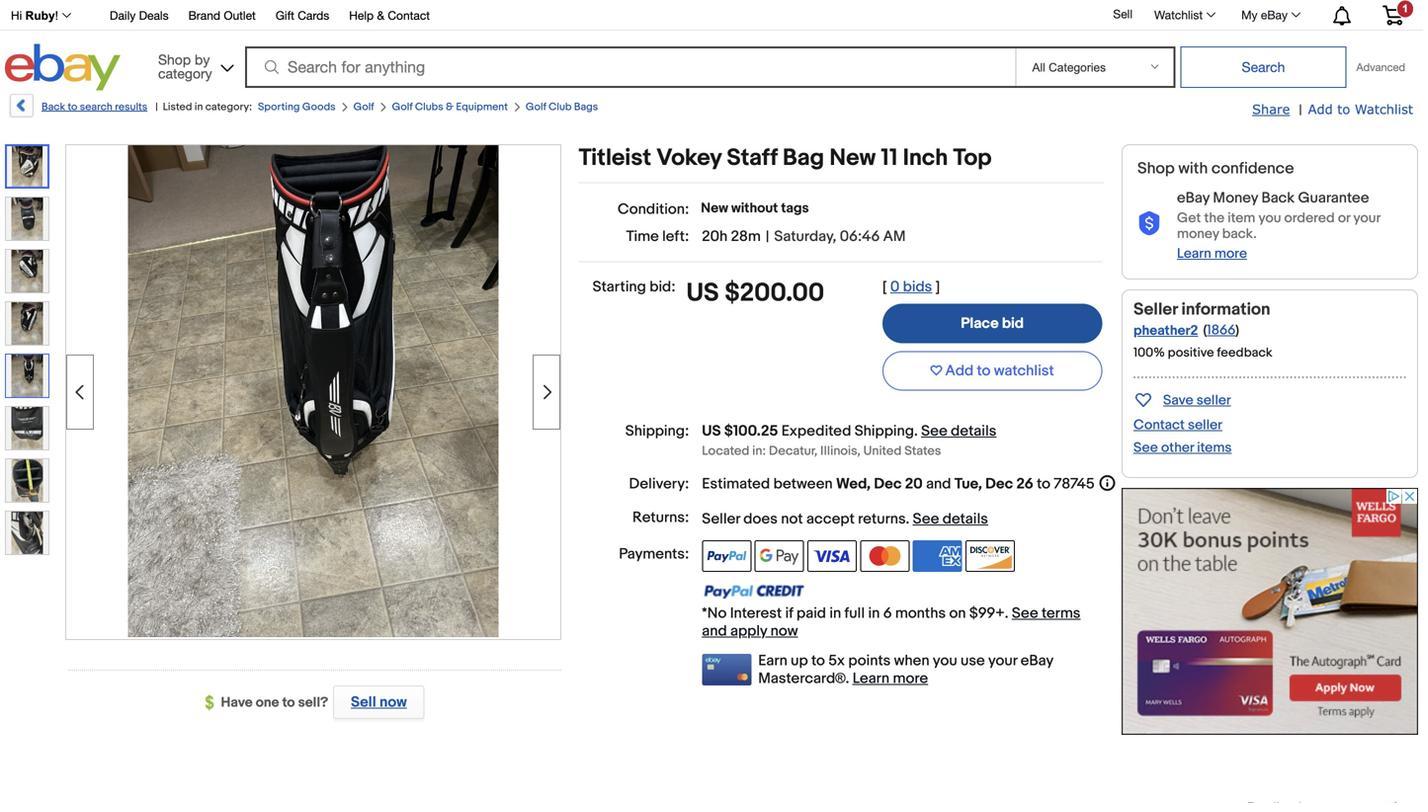 Task type: vqa. For each thing, say whether or not it's contained in the screenshot.
revisions on the top left of page
no



Task type: describe. For each thing, give the bounding box(es) containing it.
apply
[[731, 623, 768, 641]]

bid:
[[650, 278, 676, 296]]

1 vertical spatial details
[[943, 511, 989, 529]]

picture 8 of 8 image
[[6, 512, 48, 555]]

picture 3 of 8 image
[[6, 250, 48, 293]]

0 horizontal spatial |
[[155, 101, 158, 114]]

points
[[849, 653, 891, 670]]

100%
[[1134, 346, 1166, 361]]

information
[[1182, 300, 1271, 320]]

items
[[1198, 440, 1232, 457]]

daily
[[110, 8, 136, 22]]

vokey
[[657, 144, 722, 173]]

mastercard®.
[[759, 670, 850, 688]]

months
[[896, 605, 946, 623]]

help & contact
[[349, 8, 430, 22]]

earn
[[759, 653, 788, 670]]

wed,
[[836, 476, 871, 493]]

your inside earn up to 5x points when you use your ebay mastercard®.
[[989, 653, 1018, 670]]

share | add to watchlist
[[1253, 101, 1414, 119]]

starting
[[593, 278, 647, 296]]

ordered
[[1285, 210, 1336, 227]]

to right one
[[282, 695, 295, 712]]

feedback
[[1218, 346, 1273, 361]]

golf club bags
[[526, 101, 598, 114]]

expedited
[[782, 423, 852, 441]]

accept
[[807, 511, 855, 529]]

returns:
[[633, 509, 689, 527]]

golf clubs & equipment
[[392, 101, 508, 114]]

left:
[[663, 228, 689, 246]]

$100.25
[[725, 423, 778, 441]]

golf for golf clubs & equipment
[[392, 101, 413, 114]]

tags
[[781, 200, 809, 217]]

shop by category banner
[[0, 0, 1419, 96]]

advanced link
[[1347, 47, 1416, 87]]

sell for sell now
[[351, 694, 376, 712]]

cards
[[298, 8, 330, 22]]

watchlist inside share | add to watchlist
[[1355, 101, 1414, 117]]

master card image
[[861, 541, 910, 573]]

shop with confidence
[[1138, 159, 1295, 178]]

1 horizontal spatial in
[[830, 605, 842, 623]]

equipment
[[456, 101, 508, 114]]

between
[[774, 476, 833, 493]]

back inside "ebay money back guarantee get the item you ordered or your money back. learn more"
[[1262, 189, 1295, 207]]

seller does not accept returns . see details
[[702, 511, 989, 529]]

1866 link
[[1208, 322, 1236, 339]]

interest
[[730, 605, 782, 623]]

seller for save
[[1197, 392, 1232, 409]]

staff
[[727, 144, 778, 173]]

positive
[[1168, 346, 1215, 361]]

picture 2 of 8 image
[[6, 198, 48, 240]]

located
[[702, 444, 750, 459]]

]
[[936, 278, 941, 296]]

get
[[1178, 210, 1202, 227]]

add inside share | add to watchlist
[[1309, 101, 1334, 117]]

golf for golf
[[354, 101, 374, 114]]

picture 7 of 8 image
[[6, 460, 48, 502]]

2 dec from the left
[[986, 476, 1014, 493]]

!
[[55, 9, 58, 22]]

you inside earn up to 5x points when you use your ebay mastercard®.
[[933, 653, 958, 670]]

06:46
[[840, 228, 880, 246]]

shop for shop with confidence
[[1138, 159, 1175, 178]]

discover image
[[966, 541, 1016, 573]]

0
[[891, 278, 900, 296]]

now inside see terms and apply now
[[771, 623, 798, 641]]

1 link
[[1371, 0, 1416, 28]]

more inside us $200.00 main content
[[893, 670, 929, 688]]

2 horizontal spatial in
[[869, 605, 880, 623]]

help & contact link
[[349, 5, 430, 27]]

not
[[781, 511, 803, 529]]

1 horizontal spatial learn more link
[[1178, 246, 1248, 262]]

6
[[884, 605, 892, 623]]

to inside 'button'
[[977, 362, 991, 380]]

picture 6 of 8 image
[[6, 407, 48, 450]]

back inside the back to search results link
[[42, 101, 65, 114]]

gift cards
[[276, 8, 330, 22]]

1 horizontal spatial and
[[927, 476, 952, 493]]

back.
[[1223, 226, 1258, 243]]

use
[[961, 653, 985, 670]]

by
[[195, 51, 210, 68]]

place bid
[[961, 315, 1024, 333]]

learn inside "ebay money back guarantee get the item you ordered or your money back. learn more"
[[1178, 246, 1212, 262]]

illinois,
[[821, 444, 861, 459]]

confidence
[[1212, 159, 1295, 178]]

time left:
[[626, 228, 689, 246]]

visa image
[[808, 541, 857, 573]]

or
[[1339, 210, 1351, 227]]

0 vertical spatial see details link
[[922, 423, 997, 441]]

full
[[845, 605, 865, 623]]

place bid button
[[883, 304, 1103, 344]]

picture 4 of 8 image
[[6, 303, 48, 345]]

my ebay link
[[1231, 3, 1310, 27]]

1 dec from the left
[[874, 476, 902, 493]]

save seller button
[[1134, 389, 1232, 411]]

us $100.25 expedited shipping . see details located in: decatur, illinois, united states
[[702, 423, 997, 459]]

bag
[[783, 144, 825, 173]]

sell link
[[1105, 7, 1142, 21]]

bags
[[574, 101, 598, 114]]

11
[[881, 144, 898, 173]]

golf club bags link
[[526, 101, 598, 114]]

ruby
[[25, 9, 55, 22]]

picture 5 of 8 image
[[6, 355, 48, 397]]

when
[[894, 653, 930, 670]]

in:
[[753, 444, 766, 459]]

28m
[[731, 228, 761, 246]]

hi ruby !
[[11, 9, 58, 22]]

paypal credit image
[[702, 584, 805, 600]]

to left search
[[68, 101, 77, 114]]

shop by category button
[[149, 44, 238, 87]]

learn more
[[853, 670, 929, 688]]

with details__icon image
[[1138, 212, 1162, 237]]

sell now
[[351, 694, 407, 712]]

1 horizontal spatial &
[[446, 101, 454, 114]]

0 horizontal spatial in
[[195, 101, 203, 114]]

deals
[[139, 8, 169, 22]]

daily deals link
[[110, 5, 169, 27]]

goods
[[302, 101, 336, 114]]

estimated
[[702, 476, 770, 493]]

see other items link
[[1134, 440, 1232, 457]]

account navigation
[[0, 0, 1419, 31]]

see down 20
[[913, 511, 940, 529]]

*no interest if paid in full in 6 months on $99+.
[[702, 605, 1012, 623]]

26
[[1017, 476, 1034, 493]]



Task type: locate. For each thing, give the bounding box(es) containing it.
0 vertical spatial more
[[1215, 246, 1248, 262]]

us up located
[[702, 423, 721, 441]]

0 horizontal spatial dec
[[874, 476, 902, 493]]

golf right goods
[[354, 101, 374, 114]]

and left apply
[[702, 623, 727, 641]]

0 horizontal spatial contact
[[388, 8, 430, 22]]

1 horizontal spatial |
[[766, 228, 770, 246]]

save
[[1164, 392, 1194, 409]]

sporting
[[258, 101, 300, 114]]

back left search
[[42, 101, 65, 114]]

0 horizontal spatial sell
[[351, 694, 376, 712]]

learn more link inside us $200.00 main content
[[853, 670, 929, 688]]

1 horizontal spatial add
[[1309, 101, 1334, 117]]

1 horizontal spatial shop
[[1138, 159, 1175, 178]]

am
[[884, 228, 906, 246]]

your inside "ebay money back guarantee get the item you ordered or your money back. learn more"
[[1354, 210, 1381, 227]]

golf
[[354, 101, 374, 114], [392, 101, 413, 114], [526, 101, 547, 114]]

place
[[961, 315, 999, 333]]

brand outlet link
[[188, 5, 256, 27]]

1 vertical spatial add
[[946, 362, 974, 380]]

with
[[1179, 159, 1209, 178]]

ebay inside account navigation
[[1262, 8, 1288, 22]]

0 horizontal spatial learn more link
[[853, 670, 929, 688]]

terms
[[1042, 605, 1081, 623]]

seller up the pheather2 link
[[1134, 300, 1178, 320]]

1 vertical spatial learn
[[853, 670, 890, 688]]

)
[[1236, 322, 1240, 339]]

more inside "ebay money back guarantee get the item you ordered or your money back. learn more"
[[1215, 246, 1248, 262]]

0 horizontal spatial learn
[[853, 670, 890, 688]]

shipping:
[[626, 423, 689, 441]]

more
[[1215, 246, 1248, 262], [893, 670, 929, 688]]

1 vertical spatial now
[[380, 694, 407, 712]]

dollar sign image
[[205, 696, 221, 712]]

1 vertical spatial learn more link
[[853, 670, 929, 688]]

your right "use"
[[989, 653, 1018, 670]]

titleist vokey staff bag new 11 inch top  - picture 5 of 8 image
[[128, 143, 499, 638]]

money
[[1214, 189, 1259, 207]]

you left "use"
[[933, 653, 958, 670]]

details up tue,
[[951, 423, 997, 441]]

in right the listed
[[195, 101, 203, 114]]

contact
[[388, 8, 430, 22], [1134, 417, 1185, 434]]

outlet
[[224, 8, 256, 22]]

details inside us $100.25 expedited shipping . see details located in: decatur, illinois, united states
[[951, 423, 997, 441]]

1 vertical spatial .
[[906, 511, 910, 529]]

titleist vokey staff bag new 11 inch top
[[579, 144, 992, 173]]

my ebay
[[1242, 8, 1288, 22]]

in left the full
[[830, 605, 842, 623]]

us for us $200.00
[[687, 278, 719, 309]]

0 horizontal spatial seller
[[702, 511, 740, 529]]

golf for golf club bags
[[526, 101, 547, 114]]

& right clubs
[[446, 101, 454, 114]]

your right "or"
[[1354, 210, 1381, 227]]

0 horizontal spatial now
[[380, 694, 407, 712]]

20h 28m | saturday, 06:46 am
[[702, 228, 906, 246]]

1 vertical spatial us
[[702, 423, 721, 441]]

back to search results link
[[8, 94, 148, 125]]

| right 28m
[[766, 228, 770, 246]]

learn more link down money
[[1178, 246, 1248, 262]]

inch
[[903, 144, 949, 173]]

us $200.00 main content
[[579, 144, 1118, 688]]

1 vertical spatial see details link
[[913, 511, 989, 529]]

see terms and apply now link
[[702, 605, 1081, 641]]

hi
[[11, 9, 22, 22]]

in
[[195, 101, 203, 114], [830, 605, 842, 623], [869, 605, 880, 623]]

seller up paypal image
[[702, 511, 740, 529]]

1 horizontal spatial your
[[1354, 210, 1381, 227]]

1 horizontal spatial you
[[1259, 210, 1282, 227]]

dec left 20
[[874, 476, 902, 493]]

saturday,
[[775, 228, 837, 246]]

[ 0 bids ]
[[883, 278, 941, 296]]

see up states in the right of the page
[[922, 423, 948, 441]]

watchlist
[[1155, 8, 1203, 22], [1355, 101, 1414, 117]]

titleist
[[579, 144, 652, 173]]

1 horizontal spatial contact
[[1134, 417, 1185, 434]]

add to watchlist button
[[883, 352, 1103, 391]]

| right share "button" at the top right of the page
[[1300, 102, 1303, 119]]

0 vertical spatial seller
[[1134, 300, 1178, 320]]

0 horizontal spatial &
[[377, 8, 385, 22]]

1
[[1403, 2, 1409, 15]]

starting bid:
[[593, 278, 676, 296]]

learn right the 5x on the right
[[853, 670, 890, 688]]

0 horizontal spatial golf
[[354, 101, 374, 114]]

2 horizontal spatial golf
[[526, 101, 547, 114]]

1 horizontal spatial new
[[830, 144, 876, 173]]

0 vertical spatial add
[[1309, 101, 1334, 117]]

shop inside shop by category
[[158, 51, 191, 68]]

1 vertical spatial and
[[702, 623, 727, 641]]

states
[[905, 444, 942, 459]]

see inside see terms and apply now
[[1012, 605, 1039, 623]]

ebay right my
[[1262, 8, 1288, 22]]

0 horizontal spatial shop
[[158, 51, 191, 68]]

clubs
[[415, 101, 444, 114]]

0 vertical spatial learn
[[1178, 246, 1212, 262]]

the
[[1205, 210, 1225, 227]]

us for us $100.25 expedited shipping . see details located in: decatur, illinois, united states
[[702, 423, 721, 441]]

item
[[1228, 210, 1256, 227]]

sell right sell?
[[351, 694, 376, 712]]

1 horizontal spatial .
[[915, 423, 918, 441]]

watchlist down "advanced"
[[1355, 101, 1414, 117]]

now right sell?
[[380, 694, 407, 712]]

sell left watchlist link on the top of page
[[1114, 7, 1133, 21]]

you inside "ebay money back guarantee get the item you ordered or your money back. learn more"
[[1259, 210, 1282, 227]]

share
[[1253, 101, 1291, 117]]

0 horizontal spatial new
[[701, 200, 729, 217]]

learn more link down see terms and apply now
[[853, 670, 929, 688]]

sell for sell
[[1114, 7, 1133, 21]]

new up 20h
[[701, 200, 729, 217]]

seller right save
[[1197, 392, 1232, 409]]

learn inside us $200.00 main content
[[853, 670, 890, 688]]

see inside us $100.25 expedited shipping . see details located in: decatur, illinois, united states
[[922, 423, 948, 441]]

0 vertical spatial your
[[1354, 210, 1381, 227]]

2 vertical spatial ebay
[[1021, 653, 1054, 670]]

1 vertical spatial seller
[[702, 511, 740, 529]]

golf left club
[[526, 101, 547, 114]]

ebay mastercard image
[[702, 655, 752, 686]]

1 horizontal spatial sell
[[1114, 7, 1133, 21]]

guarantee
[[1299, 189, 1370, 207]]

2 horizontal spatial ebay
[[1262, 8, 1288, 22]]

contact seller link
[[1134, 417, 1223, 434]]

0 vertical spatial you
[[1259, 210, 1282, 227]]

2 horizontal spatial |
[[1300, 102, 1303, 119]]

share button
[[1253, 101, 1291, 119]]

1 vertical spatial more
[[893, 670, 929, 688]]

back up ordered
[[1262, 189, 1295, 207]]

1 vertical spatial you
[[933, 653, 958, 670]]

tue,
[[955, 476, 983, 493]]

sell?
[[298, 695, 328, 712]]

seller inside seller information pheather2 ( 1866 ) 100% positive feedback
[[1134, 300, 1178, 320]]

seller inside us $200.00 main content
[[702, 511, 740, 529]]

add inside 'button'
[[946, 362, 974, 380]]

on
[[950, 605, 967, 623]]

0 vertical spatial contact
[[388, 8, 430, 22]]

to inside earn up to 5x points when you use your ebay mastercard®.
[[812, 653, 826, 670]]

| listed in category:
[[155, 101, 252, 114]]

0 horizontal spatial you
[[933, 653, 958, 670]]

0 vertical spatial learn more link
[[1178, 246, 1248, 262]]

american express image
[[913, 541, 963, 573]]

1 horizontal spatial golf
[[392, 101, 413, 114]]

us $200.00
[[687, 278, 825, 309]]

1 vertical spatial &
[[446, 101, 454, 114]]

to down 'advanced' link at the top right of the page
[[1338, 101, 1351, 117]]

have one to sell?
[[221, 695, 328, 712]]

contact inside help & contact link
[[388, 8, 430, 22]]

shop by category
[[158, 51, 212, 82]]

see terms and apply now
[[702, 605, 1081, 641]]

0 vertical spatial sell
[[1114, 7, 1133, 21]]

to left the 5x on the right
[[812, 653, 826, 670]]

without
[[732, 200, 778, 217]]

new without tags
[[701, 200, 809, 217]]

and right 20
[[927, 476, 952, 493]]

add right share
[[1309, 101, 1334, 117]]

20
[[905, 476, 923, 493]]

golf left clubs
[[392, 101, 413, 114]]

details down tue,
[[943, 511, 989, 529]]

gift cards link
[[276, 5, 330, 27]]

us right bid:
[[687, 278, 719, 309]]

golf clubs & equipment link
[[392, 101, 508, 114]]

1 horizontal spatial now
[[771, 623, 798, 641]]

see left terms
[[1012, 605, 1039, 623]]

club
[[549, 101, 572, 114]]

0 vertical spatial back
[[42, 101, 65, 114]]

dec left 26
[[986, 476, 1014, 493]]

seller for seller information
[[1134, 300, 1178, 320]]

sell inside account navigation
[[1114, 7, 1133, 21]]

picture 1 of 8 image
[[7, 146, 47, 187]]

. down 20
[[906, 511, 910, 529]]

| left the listed
[[155, 101, 158, 114]]

google pay image
[[755, 541, 805, 573]]

0 horizontal spatial and
[[702, 623, 727, 641]]

0 horizontal spatial your
[[989, 653, 1018, 670]]

now up the earn
[[771, 623, 798, 641]]

ebay
[[1262, 8, 1288, 22], [1178, 189, 1210, 207], [1021, 653, 1054, 670]]

0 vertical spatial shop
[[158, 51, 191, 68]]

add to watchlist
[[946, 362, 1055, 380]]

1 vertical spatial your
[[989, 653, 1018, 670]]

pheather2 link
[[1134, 323, 1199, 340]]

money
[[1178, 226, 1220, 243]]

1 horizontal spatial back
[[1262, 189, 1295, 207]]

seller up items
[[1189, 417, 1223, 434]]

1 horizontal spatial watchlist
[[1355, 101, 1414, 117]]

add down place
[[946, 362, 974, 380]]

| inside us $200.00 main content
[[766, 228, 770, 246]]

1 vertical spatial watchlist
[[1355, 101, 1414, 117]]

see details link up american express image
[[913, 511, 989, 529]]

to inside share | add to watchlist
[[1338, 101, 1351, 117]]

watchlist
[[994, 362, 1055, 380]]

new left 11
[[830, 144, 876, 173]]

contact up other
[[1134, 417, 1185, 434]]

& right help
[[377, 8, 385, 22]]

1 vertical spatial shop
[[1138, 159, 1175, 178]]

1 horizontal spatial ebay
[[1178, 189, 1210, 207]]

0 vertical spatial us
[[687, 278, 719, 309]]

0 horizontal spatial watchlist
[[1155, 8, 1203, 22]]

shop for shop by category
[[158, 51, 191, 68]]

watchlist inside account navigation
[[1155, 8, 1203, 22]]

my
[[1242, 8, 1258, 22]]

contact right help
[[388, 8, 430, 22]]

None submit
[[1181, 46, 1347, 88]]

1 vertical spatial ebay
[[1178, 189, 1210, 207]]

seller inside button
[[1197, 392, 1232, 409]]

sell now link
[[328, 686, 425, 720]]

paypal image
[[702, 541, 752, 573]]

1 golf from the left
[[354, 101, 374, 114]]

0 vertical spatial ebay
[[1262, 8, 1288, 22]]

0 horizontal spatial add
[[946, 362, 974, 380]]

dec
[[874, 476, 902, 493], [986, 476, 1014, 493]]

0 horizontal spatial more
[[893, 670, 929, 688]]

and
[[927, 476, 952, 493], [702, 623, 727, 641]]

. up states in the right of the page
[[915, 423, 918, 441]]

seller for contact
[[1189, 417, 1223, 434]]

ebay down terms
[[1021, 653, 1054, 670]]

0 bids link
[[891, 278, 933, 296]]

. inside us $100.25 expedited shipping . see details located in: decatur, illinois, united states
[[915, 423, 918, 441]]

1 horizontal spatial seller
[[1134, 300, 1178, 320]]

ebay inside earn up to 5x points when you use your ebay mastercard®.
[[1021, 653, 1054, 670]]

us inside us $100.25 expedited shipping . see details located in: decatur, illinois, united states
[[702, 423, 721, 441]]

in left 6
[[869, 605, 880, 623]]

returns
[[858, 511, 906, 529]]

ebay up get
[[1178, 189, 1210, 207]]

& inside help & contact link
[[377, 8, 385, 22]]

more down "back."
[[1215, 246, 1248, 262]]

now
[[771, 623, 798, 641], [380, 694, 407, 712]]

0 vertical spatial .
[[915, 423, 918, 441]]

| inside share | add to watchlist
[[1300, 102, 1303, 119]]

shop left with
[[1138, 159, 1175, 178]]

see details link up states in the right of the page
[[922, 423, 997, 441]]

category
[[158, 65, 212, 82]]

sell
[[1114, 7, 1133, 21], [351, 694, 376, 712]]

0 vertical spatial seller
[[1197, 392, 1232, 409]]

1 vertical spatial new
[[701, 200, 729, 217]]

and inside see terms and apply now
[[702, 623, 727, 641]]

1 horizontal spatial learn
[[1178, 246, 1212, 262]]

to left watchlist
[[977, 362, 991, 380]]

listed
[[163, 101, 192, 114]]

Search for anything text field
[[248, 48, 1012, 86]]

does
[[744, 511, 778, 529]]

daily deals
[[110, 8, 169, 22]]

see left other
[[1134, 440, 1159, 457]]

decatur,
[[769, 444, 818, 459]]

you right item
[[1259, 210, 1282, 227]]

1 horizontal spatial dec
[[986, 476, 1014, 493]]

3 golf from the left
[[526, 101, 547, 114]]

none submit inside shop by category "banner"
[[1181, 46, 1347, 88]]

bid
[[1003, 315, 1024, 333]]

advertisement region
[[1122, 488, 1419, 736]]

to right 26
[[1037, 476, 1051, 493]]

1866
[[1208, 322, 1236, 339]]

learn down money
[[1178, 246, 1212, 262]]

you
[[1259, 210, 1282, 227], [933, 653, 958, 670]]

0 vertical spatial and
[[927, 476, 952, 493]]

0 horizontal spatial ebay
[[1021, 653, 1054, 670]]

0 vertical spatial watchlist
[[1155, 8, 1203, 22]]

0 horizontal spatial back
[[42, 101, 65, 114]]

see inside contact seller see other items
[[1134, 440, 1159, 457]]

|
[[155, 101, 158, 114], [1300, 102, 1303, 119], [766, 228, 770, 246]]

contact seller see other items
[[1134, 417, 1232, 457]]

ebay inside "ebay money back guarantee get the item you ordered or your money back. learn more"
[[1178, 189, 1210, 207]]

1 horizontal spatial more
[[1215, 246, 1248, 262]]

seller inside contact seller see other items
[[1189, 417, 1223, 434]]

results
[[115, 101, 148, 114]]

1 vertical spatial seller
[[1189, 417, 1223, 434]]

0 vertical spatial &
[[377, 8, 385, 22]]

0 vertical spatial new
[[830, 144, 876, 173]]

2 golf from the left
[[392, 101, 413, 114]]

more right points
[[893, 670, 929, 688]]

0 vertical spatial details
[[951, 423, 997, 441]]

one
[[256, 695, 279, 712]]

watchlist right "sell" link
[[1155, 8, 1203, 22]]

0 vertical spatial now
[[771, 623, 798, 641]]

1 vertical spatial contact
[[1134, 417, 1185, 434]]

0 horizontal spatial .
[[906, 511, 910, 529]]

have
[[221, 695, 253, 712]]

1 vertical spatial back
[[1262, 189, 1295, 207]]

1 vertical spatial sell
[[351, 694, 376, 712]]

shop left the by
[[158, 51, 191, 68]]

new
[[830, 144, 876, 173], [701, 200, 729, 217]]

seller for seller does not accept returns
[[702, 511, 740, 529]]

contact inside contact seller see other items
[[1134, 417, 1185, 434]]



